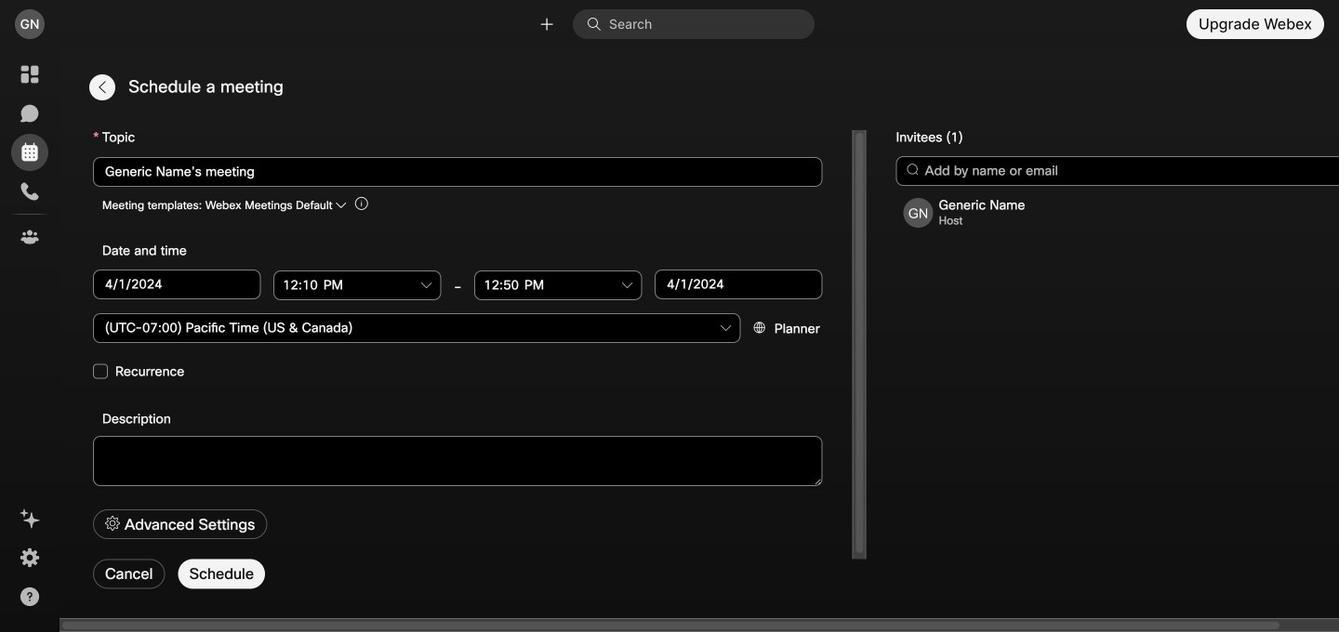 Task type: locate. For each thing, give the bounding box(es) containing it.
webex tab list
[[11, 56, 48, 256]]

navigation
[[0, 48, 60, 632]]



Task type: vqa. For each thing, say whether or not it's contained in the screenshot.
navigation
yes



